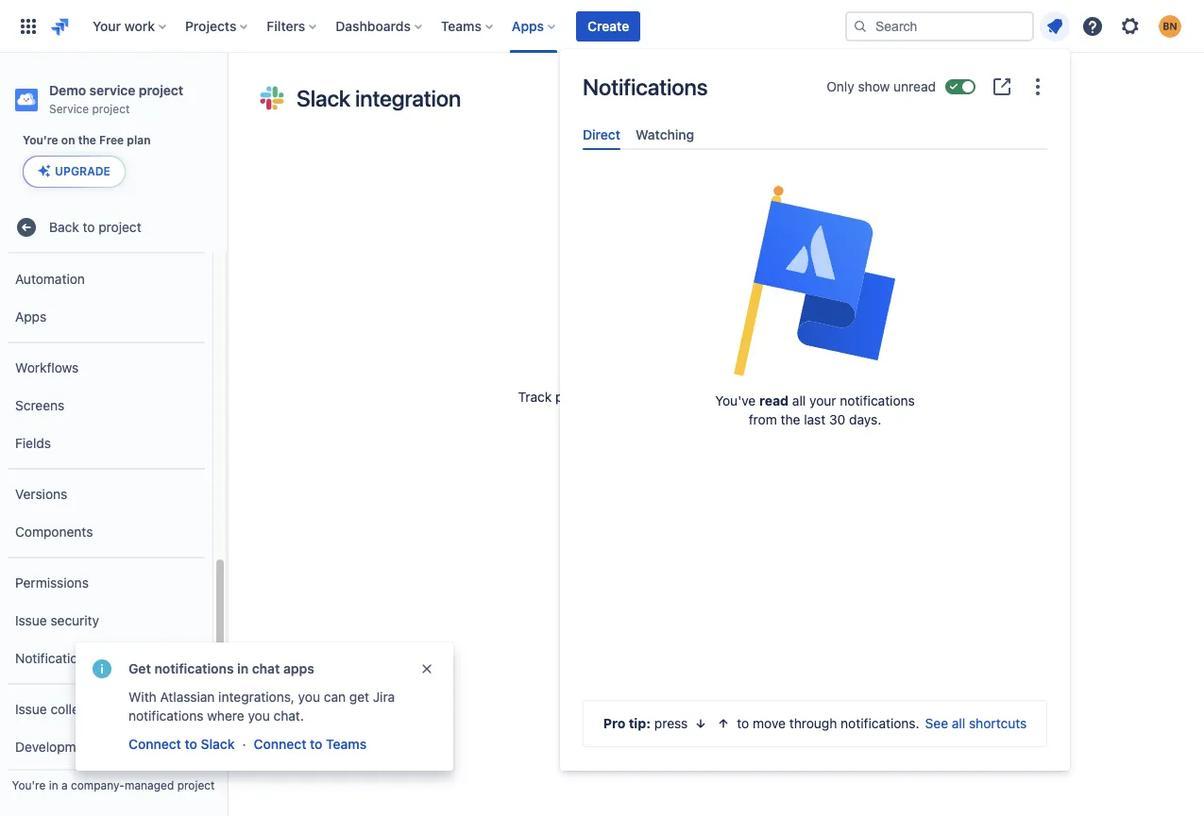 Task type: vqa. For each thing, say whether or not it's contained in the screenshot.


Task type: locate. For each thing, give the bounding box(es) containing it.
connect inside the connect to teams button
[[254, 737, 306, 753]]

create button
[[576, 11, 641, 41]]

tools
[[99, 739, 129, 755]]

notifications up days.
[[840, 393, 915, 409]]

all your notifications from the last 30 days.
[[749, 393, 915, 428]]

managed
[[125, 779, 174, 793]]

get notifications in chat apps
[[128, 661, 314, 677]]

issue down the permissions
[[15, 613, 47, 629]]

0 vertical spatial notifications
[[840, 393, 915, 409]]

you're on the free plan
[[23, 133, 151, 147]]

can
[[324, 689, 346, 706]]

teams inside teams popup button
[[441, 17, 482, 34]]

you're left on
[[23, 133, 58, 147]]

2 connect from the left
[[254, 737, 306, 753]]

0 vertical spatial you
[[298, 689, 320, 706]]

4 group from the top
[[8, 557, 205, 684]]

you're left a
[[12, 779, 46, 793]]

2 issue from the top
[[15, 701, 47, 718]]

with
[[128, 689, 157, 706]]

upgrade
[[55, 164, 110, 179]]

group containing versions
[[8, 469, 205, 557]]

1 connect from the left
[[128, 737, 181, 753]]

connect inside the connect to slack button
[[128, 737, 181, 753]]

0 horizontal spatial in
[[49, 779, 58, 793]]

in left a
[[49, 779, 58, 793]]

to
[[83, 219, 95, 235], [737, 716, 749, 732], [185, 737, 197, 753], [310, 737, 322, 753]]

0 vertical spatial notifications
[[583, 74, 708, 100]]

service
[[49, 102, 89, 116]]

1 vertical spatial you're
[[12, 779, 46, 793]]

0 vertical spatial all
[[792, 393, 806, 409]]

1 horizontal spatial connect
[[254, 737, 306, 753]]

your profile and settings image
[[1159, 15, 1182, 37]]

0 horizontal spatial notifications
[[15, 650, 92, 667]]

where
[[207, 708, 244, 724]]

1 group from the top
[[8, 0, 205, 342]]

all inside all your notifications from the last 30 days.
[[792, 393, 806, 409]]

your work button
[[87, 11, 174, 41]]

notifications inside with atlassian integrations, you can get jira notifications where you chat.
[[128, 708, 203, 724]]

0 horizontal spatial apps
[[15, 309, 47, 325]]

all inside button
[[952, 716, 965, 732]]

sidebar navigation image
[[206, 76, 247, 113]]

you down integrations,
[[248, 708, 270, 724]]

1 vertical spatial you
[[248, 708, 270, 724]]

pro
[[603, 716, 626, 732]]

issue up development
[[15, 701, 47, 718]]

1 horizontal spatial all
[[952, 716, 965, 732]]

all right see
[[952, 716, 965, 732]]

you're for you're on the free plan
[[23, 133, 58, 147]]

notifications
[[583, 74, 708, 100], [15, 650, 92, 667]]

all
[[792, 393, 806, 409], [952, 716, 965, 732]]

0 vertical spatial issue
[[15, 613, 47, 629]]

notifications
[[840, 393, 915, 409], [154, 661, 234, 677], [128, 708, 203, 724]]

0 horizontal spatial connect
[[128, 737, 181, 753]]

only show unread
[[827, 78, 936, 94]]

more image
[[1027, 76, 1049, 98]]

to inside notifications dialog
[[737, 716, 749, 732]]

project
[[139, 82, 183, 98], [92, 102, 130, 116], [98, 219, 141, 235], [177, 779, 215, 793]]

in left chat
[[237, 661, 249, 677]]

1 vertical spatial teams
[[326, 737, 367, 753]]

versions
[[15, 486, 67, 502]]

0 vertical spatial teams
[[441, 17, 482, 34]]

connect down 'chat.'
[[254, 737, 306, 753]]

components
[[15, 524, 93, 540]]

development tools link
[[8, 729, 205, 767]]

only
[[827, 78, 854, 94]]

automation
[[15, 271, 85, 287]]

0 vertical spatial apps
[[512, 17, 544, 34]]

notifications up watching
[[583, 74, 708, 100]]

group
[[8, 0, 205, 342], [8, 342, 205, 469], [8, 469, 205, 557], [8, 557, 205, 684], [8, 684, 205, 773]]

1 vertical spatial the
[[781, 412, 800, 428]]

1 horizontal spatial teams
[[441, 17, 482, 34]]

apps inside dropdown button
[[512, 17, 544, 34]]

you've
[[715, 393, 756, 409]]

1 horizontal spatial apps
[[512, 17, 544, 34]]

shortcuts
[[969, 716, 1027, 732]]

1 horizontal spatial in
[[237, 661, 249, 677]]

fields
[[15, 435, 51, 451]]

5 group from the top
[[8, 684, 205, 773]]

the left last
[[781, 412, 800, 428]]

all left your
[[792, 393, 806, 409]]

notifications.
[[841, 716, 920, 732]]

group containing issue collectors
[[8, 684, 205, 773]]

3 group from the top
[[8, 469, 205, 557]]

on
[[61, 133, 75, 147]]

pro tip: press
[[603, 716, 688, 732]]

you left can
[[298, 689, 320, 706]]

permissions
[[15, 575, 89, 591]]

unread
[[894, 78, 936, 94]]

teams down can
[[326, 737, 367, 753]]

teams inside the connect to teams button
[[326, 737, 367, 753]]

0 horizontal spatial all
[[792, 393, 806, 409]]

from
[[749, 412, 777, 428]]

teams
[[441, 17, 482, 34], [326, 737, 367, 753]]

connect up managed
[[128, 737, 181, 753]]

apps inside group
[[15, 309, 47, 325]]

notifications down the atlassian
[[128, 708, 203, 724]]

1 vertical spatial notifications
[[15, 650, 92, 667]]

1 horizontal spatial the
[[781, 412, 800, 428]]

0 vertical spatial you're
[[23, 133, 58, 147]]

apps
[[512, 17, 544, 34], [15, 309, 47, 325]]

banner containing your work
[[0, 0, 1204, 53]]

1 issue from the top
[[15, 613, 47, 629]]

banner
[[0, 0, 1204, 53]]

connect to slack button
[[127, 734, 237, 757]]

the
[[78, 133, 96, 147], [781, 412, 800, 428]]

collectors
[[50, 701, 110, 718]]

0 vertical spatial the
[[78, 133, 96, 147]]

to for back to project
[[83, 219, 95, 235]]

issue
[[15, 613, 47, 629], [15, 701, 47, 718]]

to for connect to slack
[[185, 737, 197, 753]]

Search field
[[845, 11, 1034, 41]]

components link
[[8, 514, 205, 552]]

the inside all your notifications from the last 30 days.
[[781, 412, 800, 428]]

connect for connect to slack
[[128, 737, 181, 753]]

info image
[[91, 658, 113, 681]]

2 group from the top
[[8, 342, 205, 469]]

apps down the automation
[[15, 309, 47, 325]]

the right on
[[78, 133, 96, 147]]

jira
[[373, 689, 395, 706]]

chat.
[[273, 708, 304, 724]]

issue security
[[15, 613, 99, 629]]

apps
[[283, 661, 314, 677]]

company-
[[71, 779, 125, 793]]

plan
[[127, 133, 151, 147]]

tab list
[[575, 119, 1055, 150]]

jira image
[[49, 15, 72, 37]]

you're in a company-managed project
[[12, 779, 215, 793]]

you've read
[[715, 393, 789, 409]]

group containing workflows
[[8, 342, 205, 469]]

1 horizontal spatial you
[[298, 689, 320, 706]]

teams left apps dropdown button
[[441, 17, 482, 34]]

1 vertical spatial issue
[[15, 701, 47, 718]]

notifications up the atlassian
[[154, 661, 234, 677]]

2 vertical spatial notifications
[[128, 708, 203, 724]]

issue security link
[[8, 603, 205, 640]]

filters button
[[261, 11, 324, 41]]

1 horizontal spatial notifications
[[583, 74, 708, 100]]

connect
[[128, 737, 181, 753], [254, 737, 306, 753]]

chat
[[252, 661, 280, 677]]

back to project
[[49, 219, 141, 235]]

issue for issue security
[[15, 613, 47, 629]]

0 horizontal spatial you
[[248, 708, 270, 724]]

0 horizontal spatial teams
[[326, 737, 367, 753]]

project down service
[[92, 102, 130, 116]]

apps right teams popup button
[[512, 17, 544, 34]]

tab list containing direct
[[575, 119, 1055, 150]]

jira image
[[49, 15, 72, 37]]

tip:
[[629, 716, 651, 732]]

1 vertical spatial all
[[952, 716, 965, 732]]

notifications down issue security
[[15, 650, 92, 667]]

1 vertical spatial apps
[[15, 309, 47, 325]]



Task type: describe. For each thing, give the bounding box(es) containing it.
slack
[[201, 737, 235, 753]]

teams button
[[435, 11, 500, 41]]

notifications inside all your notifications from the last 30 days.
[[840, 393, 915, 409]]

see
[[925, 716, 948, 732]]

1 vertical spatial in
[[49, 779, 58, 793]]

screens
[[15, 397, 65, 413]]

watching
[[636, 127, 694, 143]]

your work
[[93, 17, 155, 34]]

see all shortcuts
[[925, 716, 1027, 732]]

back to project link
[[8, 209, 219, 247]]

press
[[654, 716, 688, 732]]

atlassian
[[160, 689, 215, 706]]

work
[[124, 17, 155, 34]]

apps for apps dropdown button
[[512, 17, 544, 34]]

settings image
[[1119, 15, 1142, 37]]

your
[[809, 393, 836, 409]]

get
[[349, 689, 369, 706]]

help image
[[1081, 15, 1104, 37]]

group containing permissions
[[8, 557, 205, 684]]

apps for 'apps' link at the top left of page
[[15, 309, 47, 325]]

apps button
[[506, 11, 563, 41]]

back
[[49, 219, 79, 235]]

fields link
[[8, 425, 205, 463]]

workflows link
[[8, 350, 205, 387]]

demo service project service project
[[49, 82, 183, 116]]

automation link
[[8, 261, 205, 299]]

filters
[[267, 17, 305, 34]]

permissions link
[[8, 565, 205, 603]]

30
[[829, 412, 846, 428]]

with atlassian integrations, you can get jira notifications where you chat.
[[128, 689, 395, 724]]

direct
[[583, 127, 621, 143]]

dashboards
[[336, 17, 411, 34]]

projects
[[185, 17, 236, 34]]

notifications dialog
[[560, 49, 1070, 772]]

integrations,
[[218, 689, 295, 706]]

arrow down image
[[694, 717, 709, 732]]

development tools
[[15, 739, 129, 755]]

show
[[858, 78, 890, 94]]

connect for connect to teams
[[254, 737, 306, 753]]

group containing automation
[[8, 0, 205, 342]]

direct tab panel
[[575, 150, 1055, 167]]

read
[[759, 393, 789, 409]]

arrow up image
[[716, 717, 731, 732]]

days.
[[849, 412, 881, 428]]

versions link
[[8, 476, 205, 514]]

project down the connect to slack button
[[177, 779, 215, 793]]

screens link
[[8, 387, 205, 425]]

connect to teams button
[[252, 734, 368, 757]]

through
[[789, 716, 837, 732]]

demo
[[49, 82, 86, 98]]

notifications inside dialog
[[583, 74, 708, 100]]

see all shortcuts button
[[925, 715, 1027, 734]]

notifications image
[[1044, 15, 1066, 37]]

0 horizontal spatial the
[[78, 133, 96, 147]]

to for connect to teams
[[310, 737, 322, 753]]

service
[[89, 82, 135, 98]]

issue collectors link
[[8, 691, 205, 729]]

primary element
[[11, 0, 845, 52]]

move
[[753, 716, 786, 732]]

tab list inside notifications dialog
[[575, 119, 1055, 150]]

apps link
[[8, 299, 205, 336]]

issue for issue collectors
[[15, 701, 47, 718]]

development
[[15, 739, 96, 755]]

free
[[99, 133, 124, 147]]

dashboards button
[[330, 11, 430, 41]]

appswitcher icon image
[[17, 15, 40, 37]]

1 vertical spatial notifications
[[154, 661, 234, 677]]

create
[[588, 17, 629, 34]]

connect to teams
[[254, 737, 367, 753]]

search image
[[853, 18, 868, 34]]

you're for you're in a company-managed project
[[12, 779, 46, 793]]

dismiss image
[[419, 662, 434, 677]]

project up automation link
[[98, 219, 141, 235]]

a
[[61, 779, 68, 793]]

notifications link
[[8, 640, 205, 678]]

get
[[128, 661, 151, 677]]

last
[[804, 412, 826, 428]]

issue collectors
[[15, 701, 110, 718]]

projects button
[[179, 11, 255, 41]]

workflows
[[15, 360, 79, 376]]

0 vertical spatial in
[[237, 661, 249, 677]]

upgrade button
[[24, 157, 125, 187]]

security
[[50, 613, 99, 629]]

project right service
[[139, 82, 183, 98]]

connect to slack
[[128, 737, 235, 753]]

open notifications in a new tab image
[[991, 76, 1013, 98]]

your
[[93, 17, 121, 34]]

to move through notifications.
[[737, 716, 920, 732]]



